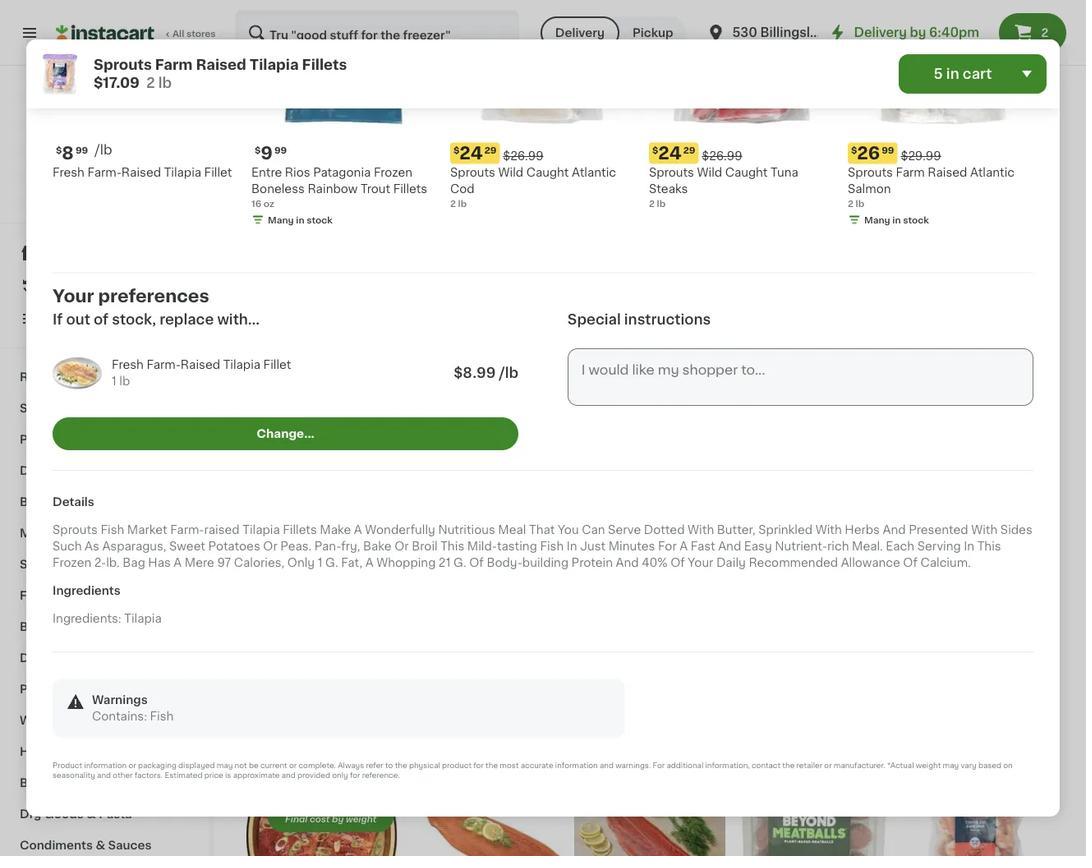 Task type: locate. For each thing, give the bounding box(es) containing it.
frozen up the trout
[[374, 166, 413, 178]]

beverages up product at the left bottom of the page
[[51, 746, 114, 758]]

bag
[[123, 557, 145, 568]]

$8.99 /lb
[[454, 366, 519, 380]]

1 vertical spatial meat
[[20, 528, 50, 539]]

fish right the contains:
[[150, 711, 174, 722]]

minutes
[[609, 541, 655, 552]]

details
[[53, 496, 94, 508]]

raised for sprouts farm raised atlantic salmon 2 lb
[[326, 411, 366, 423]]

1 horizontal spatial delivery
[[854, 27, 907, 39]]

0 horizontal spatial with
[[688, 524, 714, 536]]

many up sponsored badge image
[[591, 718, 617, 727]]

0 vertical spatial farm-
[[87, 166, 122, 178]]

raised for fresh farm-raised tilapia fillet
[[122, 166, 161, 178]]

$ inside $ 19
[[742, 390, 748, 399]]

24 up steaks
[[659, 145, 682, 162]]

ingredients:
[[53, 613, 121, 624]]

0 horizontal spatial $19.99
[[295, 653, 333, 664]]

farm down the all
[[155, 58, 193, 72]]

sprouts up cod
[[450, 166, 495, 178]]

meat
[[247, 87, 311, 110], [20, 528, 50, 539]]

sprouts down 26
[[848, 166, 893, 178]]

farm- for fresh farm-raised tilapia fillet
[[87, 166, 122, 178]]

17 inside $ 17 09 $18.99 sprouts farm raised tilapia fillets
[[420, 647, 438, 665]]

delivery by 6:40pm
[[854, 27, 980, 39]]

information up "other"
[[84, 762, 127, 769]]

1 vertical spatial salmon
[[294, 428, 337, 439]]

seafood
[[343, 87, 448, 110], [65, 528, 115, 539]]

2 information from the left
[[555, 762, 598, 769]]

by left '6:40pm' at right top
[[910, 27, 926, 39]]

and down minutes
[[616, 557, 639, 568]]

frozen inside entre rios patagonia frozen boneless rainbow trout fillets 16 oz
[[374, 166, 413, 178]]

the left retailer
[[783, 762, 795, 769]]

$ inside $ 17 99 $19.99 sprouts 16/20 count previously frozen ez peel raw shrimp
[[250, 648, 256, 657]]

raised inside sprouts farm raised atlantic salmon 2 lb
[[326, 411, 366, 423]]

raised inside the $ 26 99 $29.99 sprouts farm raised atlantic salmon 2 lb
[[928, 166, 968, 178]]

of right 40%
[[671, 557, 685, 568]]

0 horizontal spatial of
[[469, 557, 484, 568]]

for down always
[[350, 772, 360, 779]]

2 inside the $ 26 99 $29.99 sprouts farm raised atlantic salmon 2 lb
[[848, 199, 854, 208]]

0 vertical spatial weight
[[916, 762, 941, 769]]

0 horizontal spatial for
[[350, 772, 360, 779]]

condiments & sauces
[[20, 840, 152, 851]]

fresh down "stock,"
[[112, 359, 144, 371]]

lb up sprouts brands link
[[119, 376, 130, 387]]

raised inside fresh farm-raised tilapia fillet 1 lb
[[181, 359, 220, 371]]

not
[[235, 762, 247, 769]]

or down wonderfully
[[395, 541, 409, 552]]

information
[[84, 762, 127, 769], [555, 762, 598, 769]]

dotted
[[644, 524, 685, 536]]

0 horizontal spatial atlantic
[[247, 428, 291, 439]]

farm- inside fresh farm-raised tilapia fillet 1 lb
[[147, 359, 181, 371]]

0 horizontal spatial salmon
[[294, 428, 337, 439]]

1 $ 24 29 from the left
[[454, 145, 497, 162]]

1 $24.29 original price: $26.99 element from the left
[[450, 143, 636, 164]]

1 24 from the left
[[460, 145, 483, 162]]

farm- for fresh farm-raised tilapia fillet 1 lb
[[147, 359, 181, 371]]

wild inside sprouts wild caught atlantic cod 2 lb
[[498, 166, 524, 178]]

2 with from the left
[[816, 524, 842, 536]]

0 horizontal spatial meat & seafood
[[20, 528, 115, 539]]

& left sauces
[[96, 840, 105, 851]]

$ inside $ 7 99 $9.99
[[742, 648, 748, 657]]

frozen down such
[[53, 557, 91, 568]]

2 horizontal spatial many
[[865, 215, 891, 224]]

0 horizontal spatial 24
[[460, 145, 483, 162]]

99 inside $ 8 99 $9.99
[[926, 648, 938, 657]]

3 the from the left
[[783, 762, 795, 769]]

1 vertical spatial your
[[688, 557, 714, 568]]

wine link
[[10, 705, 200, 736]]

many for 26
[[865, 215, 891, 224]]

2 inside sprouts wild caught atlantic cod 2 lb
[[450, 199, 456, 208]]

29 up steaks
[[683, 146, 695, 155]]

wild inside sprouts wild caught tuna steaks 2 lb
[[697, 166, 722, 178]]

be
[[249, 762, 259, 769]]

weight
[[916, 762, 941, 769], [346, 815, 377, 824]]

2 $ 24 29 from the left
[[652, 145, 695, 162]]

raw inside sprouts wild-caught raw sea scallops 10/20 ct 1 lb
[[534, 411, 559, 423]]

1 horizontal spatial 24
[[659, 145, 682, 162]]

by right cost
[[332, 815, 344, 824]]

raised inside sprouts farm raised tilapia fillets $17.09 2 lb
[[196, 58, 246, 72]]

atlantic inside sprouts farm raised atlantic salmon 2 lb
[[247, 428, 291, 439]]

1 horizontal spatial with
[[816, 524, 842, 536]]

0 vertical spatial your
[[53, 288, 94, 305]]

your down fast
[[688, 557, 714, 568]]

farm
[[155, 58, 193, 72], [896, 166, 925, 178], [295, 411, 323, 423], [459, 669, 488, 681]]

fish up building
[[540, 541, 564, 552]]

the left the most
[[486, 762, 498, 769]]

1 vertical spatial farm-
[[147, 359, 181, 371]]

& for snacks & candy link
[[65, 559, 75, 570]]

by
[[910, 27, 926, 39], [332, 815, 344, 824]]

salmon inside sprouts farm raised atlantic salmon 2 lb
[[294, 428, 337, 439]]

dry goods & pasta link
[[10, 799, 200, 830]]

1 vertical spatial 8
[[912, 647, 924, 665]]

2 horizontal spatial or
[[825, 762, 832, 769]]

0 horizontal spatial 17
[[256, 647, 274, 665]]

0 horizontal spatial stock
[[307, 215, 333, 224]]

preferences
[[98, 288, 209, 305]]

$9.99 inside $ 7 99 $9.99
[[779, 653, 813, 664]]

1 29 from the left
[[485, 146, 497, 155]]

$9.99 inside $ 7 99 $9.99 actual veggies black bean veggie burger
[[615, 653, 649, 664]]

farm- inside item carousel region
[[87, 166, 122, 178]]

& up such
[[53, 528, 63, 539]]

0 horizontal spatial $24.29 original price: $26.99 element
[[450, 143, 636, 164]]

$24.98
[[624, 395, 664, 406]]

1 horizontal spatial g.
[[454, 557, 466, 568]]

0 horizontal spatial may
[[217, 762, 233, 769]]

caught inside sprouts wild caught tuna steaks 2 lb
[[725, 166, 768, 178]]

produce link
[[10, 424, 200, 455]]

market for fish
[[127, 524, 167, 536]]

1 vertical spatial fillet
[[263, 359, 291, 371]]

0 horizontal spatial $7.99 original price: $9.99 element
[[575, 645, 725, 667]]

2 or from the left
[[395, 541, 409, 552]]

in down you
[[567, 541, 577, 552]]

2 29 from the left
[[683, 146, 695, 155]]

sprouts down '09'
[[411, 669, 456, 681]]

3 with from the left
[[971, 524, 998, 536]]

0 horizontal spatial $26.99
[[503, 150, 544, 162]]

$19.99 inside $ 17 99 $19.99 sprouts 16/20 count previously frozen ez peel raw shrimp
[[295, 653, 333, 664]]

& down such
[[65, 559, 75, 570]]

17 inside $ 17 99 $19.99 sprouts 16/20 count previously frozen ez peel raw shrimp
[[256, 647, 274, 665]]

I would like my shopper to... text field
[[568, 349, 1034, 406]]

weight right *actual
[[916, 762, 941, 769]]

2 horizontal spatial and
[[883, 524, 906, 536]]

vary
[[961, 762, 977, 769]]

0 horizontal spatial the
[[395, 762, 407, 769]]

farm- down the $ 8 99 /lb
[[87, 166, 122, 178]]

0 vertical spatial for
[[658, 541, 677, 552]]

product group
[[247, 488, 397, 729], [411, 488, 561, 732], [575, 488, 725, 747], [739, 488, 889, 747], [903, 488, 1054, 727], [247, 760, 397, 856], [411, 760, 561, 856], [575, 760, 725, 856], [739, 760, 889, 856], [903, 760, 1054, 856]]

1 may from the left
[[217, 762, 233, 769]]

caught for tuna
[[725, 166, 768, 178]]

$7.99 original price: $9.99 element
[[575, 645, 725, 667], [739, 645, 889, 667]]

99 for $ 17 99 $19.99 sprouts 16/20 count previously frozen ez peel raw shrimp
[[275, 648, 288, 657]]

1 horizontal spatial salmon
[[848, 183, 891, 194]]

1 horizontal spatial this
[[978, 541, 1002, 552]]

$24.29 original price: $26.99 element
[[450, 143, 636, 164], [649, 143, 835, 164]]

raised
[[196, 58, 246, 72], [122, 166, 161, 178], [928, 166, 968, 178], [181, 359, 220, 371], [326, 411, 366, 423], [490, 669, 530, 681]]

2 horizontal spatial 17
[[912, 390, 930, 407]]

farm- down if out of stock, replace with...
[[147, 359, 181, 371]]

1 g. from the left
[[325, 557, 338, 568]]

$8.99 original price: $9.99 element
[[903, 645, 1054, 667]]

1
[[112, 376, 117, 387], [411, 444, 414, 453], [318, 557, 323, 568], [321, 774, 326, 786]]

0 vertical spatial /lb
[[95, 143, 112, 157]]

0 vertical spatial salmon
[[848, 183, 891, 194]]

a
[[354, 524, 362, 536], [680, 541, 688, 552], [174, 557, 182, 568], [365, 557, 374, 568]]

market up asparagus,
[[127, 524, 167, 536]]

bakery
[[20, 621, 61, 633]]

1 down pan-
[[318, 557, 323, 568]]

fillet inside fresh farm-raised tilapia fillet 1 lb
[[263, 359, 291, 371]]

instacart logo image
[[56, 23, 154, 43]]

0 horizontal spatial fresh
[[53, 166, 85, 178]]

1 horizontal spatial $24.29 original price: $26.99 element
[[649, 143, 835, 164]]

1 vertical spatial /lb
[[499, 366, 519, 380]]

raw up the ct at the left
[[534, 411, 559, 423]]

21 inside sprouts fish market farm-raised tilapia fillets make a wonderfully nutritious meal that you can serve dotted with butter, sprinkled with herbs and presented with sides such as asparagus, sweet potatoes or peas. pan-fry, bake or broil this mild-tasting fish in just minutes for a fast and easy nutrient-rich meal. each serving in this frozen 2-lb. bag has a mere 97 calories, only 1 g. fat, a whopping 21 g. of body-building protein and 40% of your daily recommended allowance of calcium.
[[439, 557, 451, 568]]

prepared foods
[[20, 684, 114, 695]]

0 vertical spatial fillet
[[204, 166, 232, 178]]

$ 17 99 $19.99 sprouts 16/20 count previously frozen ez peel raw shrimp
[[247, 647, 394, 713]]

frozen down 16/20
[[309, 686, 348, 697]]

sprouts up change...
[[247, 411, 292, 423]]

2 $26.99 from the left
[[702, 150, 743, 162]]

lb down steaks
[[657, 199, 666, 208]]

farm inside sprouts farm raised atlantic salmon 2 lb
[[295, 411, 323, 423]]

of down mild-
[[469, 557, 484, 568]]

and up "daily" on the right of page
[[718, 541, 741, 552]]

sprouts inside sprouts fish market farm-raised tilapia fillets make a wonderfully nutritious meal that you can serve dotted with butter, sprinkled with herbs and presented with sides such as asparagus, sweet potatoes or peas. pan-fry, bake or broil this mild-tasting fish in just minutes for a fast and easy nutrient-rich meal. each serving in this frozen 2-lb. bag has a mere 97 calories, only 1 g. fat, a whopping 21 g. of body-building protein and 40% of your daily recommended allowance of calcium.
[[53, 524, 98, 536]]

1 vertical spatial and
[[718, 541, 741, 552]]

if
[[53, 312, 63, 326]]

stock down rainbow at the top
[[307, 215, 333, 224]]

2 horizontal spatial fish
[[540, 541, 564, 552]]

1 horizontal spatial meat & seafood
[[247, 87, 448, 110]]

price
[[204, 772, 223, 779]]

packaging
[[138, 762, 177, 769]]

1 of from the left
[[469, 557, 484, 568]]

0 horizontal spatial fish
[[101, 524, 124, 536]]

$ inside the $ 8 99 /lb
[[56, 146, 62, 155]]

raised
[[204, 524, 240, 536]]

$9.99 inside $ 8 99 $9.99
[[945, 653, 978, 664]]

delivery for delivery
[[555, 27, 605, 39]]

0 horizontal spatial /lb
[[95, 143, 112, 157]]

lb down 26
[[856, 199, 865, 208]]

1 left the ct
[[321, 774, 326, 786]]

weight right cost
[[346, 815, 377, 824]]

the right to
[[395, 762, 407, 769]]

with up rich
[[816, 524, 842, 536]]

17
[[912, 390, 930, 407], [256, 647, 274, 665], [420, 647, 438, 665]]

2 vertical spatial and
[[616, 557, 639, 568]]

atlantic inside sprouts wild caught atlantic cod 2 lb
[[572, 166, 616, 178]]

$ inside $ 9 99
[[255, 146, 261, 155]]

2 $7.99 original price: $9.99 element from the left
[[739, 645, 889, 667]]

this down sides
[[978, 541, 1002, 552]]

easy
[[744, 541, 772, 552]]

may up is
[[217, 762, 233, 769]]

1 horizontal spatial 21
[[584, 390, 603, 407]]

g. down pan-
[[325, 557, 338, 568]]

8 for $9.99
[[912, 647, 924, 665]]

0 horizontal spatial 21
[[439, 557, 451, 568]]

fillets inside $ 17 09 $18.99 sprouts farm raised tilapia fillets
[[451, 686, 485, 697]]

21 right the whopping
[[439, 557, 451, 568]]

$17.09
[[94, 76, 140, 90]]

21 left 98
[[584, 390, 603, 407]]

99 inside $ 7 99 $9.99
[[760, 648, 773, 657]]

frozen
[[374, 166, 413, 178], [53, 557, 91, 568], [20, 590, 60, 602], [309, 686, 348, 697]]

snacks & candy link
[[10, 549, 200, 580]]

5 in cart field
[[899, 54, 1047, 94]]

1 vertical spatial by
[[332, 815, 344, 824]]

1 inside sprouts wild-caught raw sea scallops 10/20 ct 1 lb
[[411, 444, 414, 453]]

g.
[[325, 557, 338, 568], [454, 557, 466, 568]]

0 horizontal spatial $17.99 original price: $19.99 element
[[247, 645, 397, 667]]

calories,
[[234, 557, 285, 568]]

sprouts inside sprouts wild caught tuna steaks 2 lb
[[649, 166, 694, 178]]

sprouts wild caught atlantic cod 2 lb
[[450, 166, 616, 208]]

2 $24.29 original price: $26.99 element from the left
[[649, 143, 835, 164]]

frozen up 'bakery'
[[20, 590, 60, 602]]

7
[[584, 647, 594, 665], [748, 647, 758, 665]]

$24.29 original price: $26.99 element up sprouts wild caught tuna steaks 2 lb
[[649, 143, 835, 164]]

for down "dotted"
[[658, 541, 677, 552]]

1 $9.99 from the left
[[615, 653, 649, 664]]

may left the vary
[[943, 762, 959, 769]]

delivery inside button
[[555, 27, 605, 39]]

sprouts for sprouts brands
[[20, 403, 66, 414]]

tilapia inside sprouts fish market farm-raised tilapia fillets make a wonderfully nutritious meal that you can serve dotted with butter, sprinkled with herbs and presented with sides such as asparagus, sweet potatoes or peas. pan-fry, bake or broil this mild-tasting fish in just minutes for a fast and easy nutrient-rich meal. each serving in this frozen 2-lb. bag has a mere 97 calories, only 1 g. fat, a whopping 21 g. of body-building protein and 40% of your daily recommended allowance of calcium.
[[243, 524, 280, 536]]

0 vertical spatial 8
[[62, 145, 74, 162]]

previously
[[247, 686, 306, 697]]

1 horizontal spatial your
[[688, 557, 714, 568]]

boneless
[[251, 183, 305, 194]]

fresh inside item carousel region
[[53, 166, 85, 178]]

product group containing 1 ct
[[247, 760, 397, 856]]

complete.
[[299, 762, 336, 769]]

farm inside $ 17 09 $18.99 sprouts farm raised tilapia fillets
[[459, 669, 488, 681]]

factors.
[[135, 772, 163, 779]]

sprouts wild-caught raw sea scallops 10/20 ct 1 lb
[[411, 411, 559, 453]]

beverages inside 'link'
[[20, 496, 83, 508]]

ct
[[329, 774, 341, 786]]

sprouts brands link
[[10, 393, 200, 424]]

$24.29 original price: $26.99 element up sprouts wild caught atlantic cod 2 lb
[[450, 143, 636, 164]]

2 horizontal spatial the
[[783, 762, 795, 769]]

40%
[[642, 557, 668, 568]]

sprouts inside sprouts farm raised tilapia fillets $17.09 2 lb
[[94, 58, 152, 72]]

2 wild from the left
[[697, 166, 722, 178]]

99
[[76, 146, 88, 155], [274, 146, 287, 155], [882, 146, 894, 155], [275, 648, 288, 657], [596, 648, 609, 657], [760, 648, 773, 657], [926, 648, 938, 657]]

sprouts farmers market logo image
[[69, 85, 141, 158]]

pickup
[[633, 27, 673, 39]]

and down current
[[282, 772, 296, 779]]

$ 24 29 up steaks
[[652, 145, 695, 162]]

of
[[469, 557, 484, 568], [671, 557, 685, 568], [903, 557, 918, 568]]

/lb up sprouts farmers market
[[95, 143, 112, 157]]

black
[[664, 669, 695, 681]]

3 $9.99 from the left
[[945, 653, 978, 664]]

allowance
[[841, 557, 900, 568]]

24 up cod
[[460, 145, 483, 162]]

8 inside the $ 8 99 /lb
[[62, 145, 74, 162]]

0 horizontal spatial $9.99
[[615, 653, 649, 664]]

1 horizontal spatial 17
[[420, 647, 438, 665]]

rios
[[285, 166, 310, 178]]

fresh farm-raised tilapia fillet image
[[53, 349, 102, 398]]

meat & seafood link
[[10, 518, 200, 549]]

& for "condiments & sauces" link
[[96, 840, 105, 851]]

or right retailer
[[825, 762, 832, 769]]

farm up change...
[[295, 411, 323, 423]]

99 inside $ 7 99 $9.99 actual veggies black bean veggie burger
[[596, 648, 609, 657]]

3 or from the left
[[825, 762, 832, 769]]

in
[[567, 541, 577, 552], [964, 541, 975, 552]]

raised inside $ 17 09 $18.99 sprouts farm raised tilapia fillets
[[490, 669, 530, 681]]

2 inside sprouts farm raised tilapia fillets $17.09 2 lb
[[146, 76, 155, 90]]

1 $7.99 original price: $9.99 element from the left
[[575, 645, 725, 667]]

fish inside warnings contains: fish
[[150, 711, 174, 722]]

$26.99 for tuna
[[702, 150, 743, 162]]

other
[[113, 772, 133, 779]]

fresh for fresh farm-raised tilapia fillet 1 lb
[[112, 359, 144, 371]]

1 horizontal spatial $26.99
[[702, 150, 743, 162]]

1 horizontal spatial fillet
[[263, 359, 291, 371]]

99 for $ 8 99 /lb
[[76, 146, 88, 155]]

29 up sprouts wild caught atlantic cod 2 lb
[[485, 146, 497, 155]]

farm inside the $ 26 99 $29.99 sprouts farm raised atlantic salmon 2 lb
[[896, 166, 925, 178]]

0 vertical spatial beverages
[[20, 496, 83, 508]]

1 vertical spatial weight
[[346, 815, 377, 824]]

in up sponsored badge image
[[619, 718, 628, 727]]

lb inside the $ 26 99 $29.99 sprouts farm raised atlantic salmon 2 lb
[[856, 199, 865, 208]]

wild for cod
[[498, 166, 524, 178]]

99 for $ 7 99 $9.99 actual veggies black bean veggie burger
[[596, 648, 609, 657]]

99 inside $ 9 99
[[274, 146, 287, 155]]

sprouts inside sprouts wild-caught raw sea scallops 10/20 ct 1 lb
[[411, 411, 456, 423]]

0 vertical spatial meat
[[247, 87, 311, 110]]

fresh inside fresh farm-raised tilapia fillet 1 lb
[[112, 359, 144, 371]]

1 in from the left
[[567, 541, 577, 552]]

2 horizontal spatial many in stock
[[865, 215, 929, 224]]

7 for $ 7 99 $9.99
[[748, 647, 758, 665]]

2 7 from the left
[[748, 647, 758, 665]]

fish up asparagus,
[[101, 524, 124, 536]]

None search field
[[235, 10, 519, 56]]

lb down cod
[[458, 199, 467, 208]]

& up patagonia
[[317, 87, 337, 110]]

2 horizontal spatial atlantic
[[971, 166, 1015, 178]]

2 horizontal spatial $9.99
[[945, 653, 978, 664]]

raised for sprouts farm raised tilapia fillets $17.09 2 lb
[[196, 58, 246, 72]]

farm- up sweet
[[170, 524, 204, 536]]

foods
[[77, 684, 114, 695]]

0 vertical spatial seafood
[[343, 87, 448, 110]]

current
[[260, 762, 287, 769]]

fillet inside item carousel region
[[204, 166, 232, 178]]

this down nutritious
[[441, 541, 465, 552]]

sprouts inside $ 17 09 $18.99 sprouts farm raised tilapia fillets
[[411, 669, 456, 681]]

$ 24 29 for sprouts wild caught tuna steaks
[[652, 145, 695, 162]]

sprouts up $17.09
[[94, 58, 152, 72]]

$26.99 up sprouts wild caught atlantic cod 2 lb
[[503, 150, 544, 162]]

99 inside $ 17 99 $19.99 sprouts 16/20 count previously frozen ez peel raw shrimp
[[275, 648, 288, 657]]

1 horizontal spatial in
[[964, 541, 975, 552]]

sprouts down the $ 8 99 /lb
[[34, 164, 80, 175]]

0 vertical spatial 21
[[584, 390, 603, 407]]

0 horizontal spatial g.
[[325, 557, 338, 568]]

2 horizontal spatial and
[[600, 762, 614, 769]]

2 or from the left
[[289, 762, 297, 769]]

1 horizontal spatial the
[[486, 762, 498, 769]]

0 vertical spatial meat & seafood
[[247, 87, 448, 110]]

$17.99 original price: $19.99 element
[[903, 388, 1054, 409], [247, 645, 397, 667]]

physical
[[409, 762, 440, 769]]

meal.
[[852, 541, 883, 552]]

cost
[[310, 815, 330, 824]]

2 vertical spatial fish
[[150, 711, 174, 722]]

1 horizontal spatial weight
[[916, 762, 941, 769]]

market inside sprouts fish market farm-raised tilapia fillets make a wonderfully nutritious meal that you can serve dotted with butter, sprinkled with herbs and presented with sides such as asparagus, sweet potatoes or peas. pan-fry, bake or broil this mild-tasting fish in just minutes for a fast and easy nutrient-rich meal. each serving in this frozen 2-lb. bag has a mere 97 calories, only 1 g. fat, a whopping 21 g. of body-building protein and 40% of your daily recommended allowance of calcium.
[[127, 524, 167, 536]]

meat up snacks
[[20, 528, 50, 539]]

your up out
[[53, 288, 94, 305]]

0 horizontal spatial wild
[[498, 166, 524, 178]]

many down oz
[[268, 215, 294, 224]]

can
[[582, 524, 605, 536]]

meat & seafood up such
[[20, 528, 115, 539]]

fillet up change... button
[[263, 359, 291, 371]]

1 wild from the left
[[498, 166, 524, 178]]

1 vertical spatial for
[[653, 762, 665, 769]]

farm inside sprouts farm raised tilapia fillets $17.09 2 lb
[[155, 58, 193, 72]]

0 horizontal spatial information
[[84, 762, 127, 769]]

$9.99 for 8
[[945, 653, 978, 664]]

10/20
[[487, 428, 519, 439]]

1 horizontal spatial by
[[910, 27, 926, 39]]

2 vertical spatial farm-
[[170, 524, 204, 536]]

$ inside $ 21 98 $24.98
[[578, 390, 584, 399]]

1 horizontal spatial or
[[395, 541, 409, 552]]

in down boneless
[[296, 215, 305, 224]]

lb down sea
[[417, 444, 425, 453]]

1 horizontal spatial /lb
[[499, 366, 519, 380]]

additional
[[667, 762, 704, 769]]

in right 5
[[947, 67, 960, 81]]

$17.09 original price: $18.99 element
[[411, 645, 561, 667]]

1 7 from the left
[[584, 647, 594, 665]]

warnings
[[92, 694, 148, 706]]

market right farmers
[[134, 164, 176, 175]]

tilapia inside $ 17 09 $18.99 sprouts farm raised tilapia fillets
[[411, 686, 448, 697]]

1 horizontal spatial wild
[[697, 166, 722, 178]]

1 down sea
[[411, 444, 414, 453]]

$ inside the $ 26 99 $29.99 sprouts farm raised atlantic salmon 2 lb
[[851, 146, 857, 155]]

entre
[[251, 166, 282, 178]]

tilapia inside sprouts farm raised tilapia fillets $17.09 2 lb
[[250, 58, 299, 72]]

farm down $18.99
[[459, 669, 488, 681]]

many in stock down the $ 26 99 $29.99 sprouts farm raised atlantic salmon 2 lb
[[865, 215, 929, 224]]

99 inside the $ 26 99 $29.99 sprouts farm raised atlantic salmon 2 lb
[[882, 146, 894, 155]]

meat up $ 9 99
[[247, 87, 311, 110]]

caught inside sprouts wild-caught raw sea scallops 10/20 ct 1 lb
[[489, 411, 532, 423]]

on sale
[[261, 155, 306, 167]]

sprinkled
[[759, 524, 813, 536]]

fresh for fresh farm-raised tilapia fillet
[[53, 166, 85, 178]]

1 horizontal spatial raw
[[534, 411, 559, 423]]

2 $9.99 from the left
[[779, 653, 813, 664]]

with up fast
[[688, 524, 714, 536]]

0 horizontal spatial delivery
[[555, 27, 605, 39]]

bean
[[575, 686, 604, 697]]

or up remove sprouts island jerk salmon meal "image"
[[289, 762, 297, 769]]

many for rios
[[268, 215, 294, 224]]

0 vertical spatial and
[[883, 524, 906, 536]]

0 horizontal spatial 29
[[485, 146, 497, 155]]

stock,
[[112, 312, 156, 326]]

many in stock down oz
[[268, 215, 333, 224]]

sprouts inside sprouts wild caught atlantic cod 2 lb
[[450, 166, 495, 178]]

1 $26.99 from the left
[[503, 150, 544, 162]]

1 horizontal spatial $ 24 29
[[652, 145, 695, 162]]

& left eggs
[[54, 465, 64, 477]]

sprouts
[[94, 58, 152, 72], [34, 164, 80, 175], [450, 166, 495, 178], [649, 166, 694, 178], [848, 166, 893, 178], [20, 403, 66, 414], [247, 411, 292, 423], [411, 411, 456, 423], [53, 524, 98, 536], [247, 669, 292, 681], [411, 669, 456, 681]]

99 for $ 8 99 $9.99
[[926, 648, 938, 657]]

1 horizontal spatial 8
[[912, 647, 924, 665]]

with left sides
[[971, 524, 998, 536]]

$8.99
[[454, 366, 496, 380]]

1 horizontal spatial or
[[289, 762, 297, 769]]

each
[[886, 541, 915, 552]]

0 horizontal spatial seafood
[[65, 528, 115, 539]]

sponsored badge image
[[575, 734, 624, 743]]

sprouts for sprouts wild caught atlantic cod 2 lb
[[450, 166, 495, 178]]

2 this from the left
[[978, 541, 1002, 552]]

reference.
[[362, 772, 400, 779]]

fat,
[[341, 557, 363, 568]]

salmon inside the $ 26 99 $29.99 sprouts farm raised atlantic salmon 2 lb
[[848, 183, 891, 194]]

$ 24 29 up cod
[[454, 145, 497, 162]]

7 inside $ 7 99 $9.99 actual veggies black bean veggie burger
[[584, 647, 594, 665]]

1 vertical spatial $19.99
[[295, 653, 333, 664]]

dairy
[[20, 465, 52, 477]]

or up "other"
[[129, 762, 136, 769]]

sprouts up sea
[[411, 411, 456, 423]]

0 horizontal spatial many
[[268, 215, 294, 224]]

your preferences
[[53, 288, 209, 305]]

and left warnings.
[[600, 762, 614, 769]]

many in stock for rios
[[268, 215, 333, 224]]

wild
[[498, 166, 524, 178], [697, 166, 722, 178]]

99 inside the $ 8 99 /lb
[[76, 146, 88, 155]]

stores
[[186, 29, 216, 38]]

24 for sprouts wild caught atlantic cod
[[460, 145, 483, 162]]

hard beverages
[[20, 746, 114, 758]]

many down 26
[[865, 215, 891, 224]]

0 horizontal spatial $ 24 29
[[454, 145, 497, 162]]

raw down previously
[[247, 702, 271, 713]]

farm-
[[87, 166, 122, 178], [147, 359, 181, 371], [170, 524, 204, 536]]

2 24 from the left
[[659, 145, 682, 162]]

0 vertical spatial market
[[134, 164, 176, 175]]

8
[[62, 145, 74, 162], [912, 647, 924, 665]]

16/20
[[295, 669, 326, 681]]

& for dairy & eggs link
[[54, 465, 64, 477]]



Task type: describe. For each thing, give the bounding box(es) containing it.
1 horizontal spatial many in stock
[[591, 718, 656, 727]]

lb inside sprouts farm raised atlantic salmon 2 lb
[[254, 444, 263, 453]]

caught for atlantic
[[526, 166, 569, 178]]

in inside field
[[947, 67, 960, 81]]

snacks & candy
[[20, 559, 117, 570]]

building
[[523, 557, 569, 568]]

fillets inside entre rios patagonia frozen boneless rainbow trout fillets 16 oz
[[393, 183, 427, 194]]

2 inside sprouts farm raised atlantic salmon 2 lb
[[247, 444, 252, 453]]

provided
[[297, 772, 330, 779]]

$ inside $ 17 09 $18.99 sprouts farm raised tilapia fillets
[[414, 648, 420, 657]]

1 inside fresh farm-raised tilapia fillet 1 lb
[[112, 376, 117, 387]]

1 or from the left
[[263, 541, 278, 552]]

$ inside $ 8 99 $9.99
[[906, 648, 912, 657]]

29 for cod
[[485, 146, 497, 155]]

product group containing 8
[[903, 488, 1054, 727]]

always
[[338, 762, 364, 769]]

sprouts for sprouts wild caught tuna steaks 2 lb
[[649, 166, 694, 178]]

market for farmers
[[134, 164, 176, 175]]

530 billingsley road button
[[706, 10, 862, 56]]

prepared
[[20, 684, 74, 695]]

presented
[[909, 524, 969, 536]]

pasta
[[99, 809, 132, 820]]

3 of from the left
[[903, 557, 918, 568]]

you
[[558, 524, 579, 536]]

all
[[173, 29, 184, 38]]

sprouts for sprouts wild-caught raw sea scallops 10/20 ct 1 lb
[[411, 411, 456, 423]]

sprouts farmers market link
[[34, 85, 176, 178]]

sprouts for sprouts farm raised tilapia fillets $17.09 2 lb
[[94, 58, 152, 72]]

ez
[[351, 686, 366, 697]]

1 this from the left
[[441, 541, 465, 552]]

$19.99 inside $17.99 original price: $19.99 element
[[951, 395, 989, 406]]

lb inside sprouts wild caught atlantic cod 2 lb
[[458, 199, 467, 208]]

2 may from the left
[[943, 762, 959, 769]]

$24.29 original price: $26.99 element for atlantic
[[450, 143, 636, 164]]

service type group
[[541, 16, 687, 49]]

26
[[857, 145, 880, 162]]

2 of from the left
[[671, 557, 685, 568]]

prepared foods link
[[10, 674, 200, 705]]

meal
[[498, 524, 526, 536]]

most
[[500, 762, 519, 769]]

99 for $ 9 99
[[274, 146, 287, 155]]

meat inside meat & seafood link
[[20, 528, 50, 539]]

2 the from the left
[[486, 762, 498, 769]]

peel
[[368, 686, 394, 697]]

change...
[[257, 428, 315, 440]]

it
[[72, 280, 80, 292]]

fresh farm-raised tilapia fillet
[[53, 166, 232, 178]]

atlantic for caught
[[572, 166, 616, 178]]

1 information from the left
[[84, 762, 127, 769]]

sides
[[1001, 524, 1033, 536]]

fillets inside sprouts fish market farm-raised tilapia fillets make a wonderfully nutritious meal that you can serve dotted with butter, sprinkled with herbs and presented with sides such as asparagus, sweet potatoes or peas. pan-fry, bake or broil this mild-tasting fish in just minutes for a fast and easy nutrient-rich meal. each serving in this frozen 2-lb. bag has a mere 97 calories, only 1 g. fat, a whopping 21 g. of body-building protein and 40% of your daily recommended allowance of calcium.
[[283, 524, 317, 536]]

& for beer & cider link
[[50, 777, 60, 789]]

sprouts farm raised tilapia fillets $17.09 2 lb
[[94, 58, 347, 90]]

in down the $ 26 99 $29.99 sprouts farm raised atlantic salmon 2 lb
[[893, 215, 901, 224]]

on
[[261, 155, 278, 167]]

$26.99 for atlantic
[[503, 150, 544, 162]]

raw inside $ 17 99 $19.99 sprouts 16/20 count previously frozen ez peel raw shrimp
[[247, 702, 271, 713]]

sprouts inside $ 17 99 $19.99 sprouts 16/20 count previously frozen ez peel raw shrimp
[[247, 669, 292, 681]]

$24.29 original price: $26.99 element for tuna
[[649, 143, 835, 164]]

& left the pasta
[[86, 809, 96, 820]]

1 vertical spatial for
[[350, 772, 360, 779]]

displayed
[[178, 762, 215, 769]]

accurate
[[521, 762, 554, 769]]

a left fast
[[680, 541, 688, 552]]

$ 7 99 $9.99
[[742, 647, 813, 665]]

atlantic for raised
[[247, 428, 291, 439]]

remove sprouts island jerk salmon meal image
[[274, 770, 294, 790]]

2 inside button
[[1042, 27, 1049, 39]]

beer & cider
[[20, 777, 95, 789]]

/lb inside the $ 8 99 /lb
[[95, 143, 112, 157]]

stock for 26
[[903, 215, 929, 224]]

0 vertical spatial $17.99 original price: $19.99 element
[[903, 388, 1054, 409]]

99 for $ 26 99 $29.99 sprouts farm raised atlantic salmon 2 lb
[[882, 146, 894, 155]]

$26.99 original price: $29.99 element
[[848, 143, 1034, 164]]

$9.99 for 7
[[779, 653, 813, 664]]

17 for $ 17 99 $19.99 sprouts 16/20 count previously frozen ez peel raw shrimp
[[256, 647, 274, 665]]

6:40pm
[[929, 27, 980, 39]]

$ 19
[[742, 390, 768, 407]]

stock for rios
[[307, 215, 333, 224]]

a right fat,
[[365, 557, 374, 568]]

1 horizontal spatial for
[[474, 762, 484, 769]]

final cost by weight
[[285, 815, 377, 824]]

tilapia inside fresh farm-raised tilapia fillet 1 lb
[[223, 359, 261, 371]]

0 vertical spatial fish
[[101, 524, 124, 536]]

lb inside sprouts wild caught tuna steaks 2 lb
[[657, 199, 666, 208]]

atlantic inside the $ 26 99 $29.99 sprouts farm raised atlantic salmon 2 lb
[[971, 166, 1015, 178]]

$21.98 original price: $24.98 element
[[575, 388, 725, 409]]

mere
[[185, 557, 214, 568]]

$8.99 per pound element
[[53, 143, 238, 164]]

dry goods & pasta
[[20, 809, 132, 820]]

1 horizontal spatial many
[[591, 718, 617, 727]]

caught for raw
[[489, 411, 532, 423]]

burger
[[650, 686, 689, 697]]

buy
[[46, 280, 69, 292]]

tilapia inside item carousel region
[[164, 166, 201, 178]]

1 vertical spatial seafood
[[65, 528, 115, 539]]

cider
[[63, 777, 95, 789]]

8 for /lb
[[62, 145, 74, 162]]

sprouts for sprouts fish market farm-raised tilapia fillets make a wonderfully nutritious meal that you can serve dotted with butter, sprinkled with herbs and presented with sides such as asparagus, sweet potatoes or peas. pan-fry, bake or broil this mild-tasting fish in just minutes for a fast and easy nutrient-rich meal. each serving in this frozen 2-lb. bag has a mere 97 calories, only 1 g. fat, a whopping 21 g. of body-building protein and 40% of your daily recommended allowance of calcium.
[[53, 524, 98, 536]]

pan-
[[315, 541, 341, 552]]

to
[[385, 762, 393, 769]]

$ 26 99 $29.99 sprouts farm raised atlantic salmon 2 lb
[[848, 145, 1015, 208]]

24 for sprouts wild caught tuna steaks
[[659, 145, 682, 162]]

only
[[287, 557, 315, 568]]

lb inside fresh farm-raised tilapia fillet 1 lb
[[119, 376, 130, 387]]

$18.99
[[459, 653, 497, 664]]

1 horizontal spatial and
[[282, 772, 296, 779]]

*actual
[[888, 762, 914, 769]]

farm- inside sprouts fish market farm-raised tilapia fillets make a wonderfully nutritious meal that you can serve dotted with butter, sprinkled with herbs and presented with sides such as asparagus, sweet potatoes or peas. pan-fry, bake or broil this mild-tasting fish in just minutes for a fast and easy nutrient-rich meal. each serving in this frozen 2-lb. bag has a mere 97 calories, only 1 g. fat, a whopping 21 g. of body-building protein and 40% of your daily recommended allowance of calcium.
[[170, 524, 204, 536]]

1 vertical spatial fish
[[540, 541, 564, 552]]

1 vertical spatial meat & seafood
[[20, 528, 115, 539]]

manufacturer.
[[834, 762, 886, 769]]

wine
[[20, 715, 50, 726]]

calcium.
[[921, 557, 971, 568]]

09
[[439, 648, 452, 657]]

ingredients
[[53, 585, 121, 596]]

$19.78 original price: $21.98 element
[[739, 388, 889, 409]]

0 horizontal spatial by
[[332, 815, 344, 824]]

special instructions
[[568, 312, 711, 326]]

2 in from the left
[[964, 541, 975, 552]]

billingsley
[[761, 27, 826, 39]]

nutritious
[[438, 524, 495, 536]]

lb inside sprouts farm raised tilapia fillets $17.09 2 lb
[[158, 76, 172, 90]]

sprouts inside the $ 26 99 $29.99 sprouts farm raised atlantic salmon 2 lb
[[848, 166, 893, 178]]

trout
[[361, 183, 390, 194]]

with...
[[217, 312, 260, 326]]

wild for steaks
[[697, 166, 722, 178]]

many in stock for 26
[[865, 215, 929, 224]]

your inside sprouts fish market farm-raised tilapia fillets make a wonderfully nutritious meal that you can serve dotted with butter, sprinkled with herbs and presented with sides such as asparagus, sweet potatoes or peas. pan-fry, bake or broil this mild-tasting fish in just minutes for a fast and easy nutrient-rich meal. each serving in this frozen 2-lb. bag has a mere 97 calories, only 1 g. fat, a whopping 21 g. of body-building protein and 40% of your daily recommended allowance of calcium.
[[688, 557, 714, 568]]

item carousel region
[[30, 0, 1057, 240]]

1 vertical spatial $17.99 original price: $19.99 element
[[247, 645, 397, 667]]

29 for steaks
[[683, 146, 695, 155]]

7 for $ 7 99 $9.99 actual veggies black bean veggie burger
[[584, 647, 594, 665]]

bakery link
[[10, 611, 200, 643]]

99 for $ 7 99 $9.99
[[760, 648, 773, 657]]

0 horizontal spatial and
[[616, 557, 639, 568]]

1 inside sprouts fish market farm-raised tilapia fillets make a wonderfully nutritious meal that you can serve dotted with butter, sprinkled with herbs and presented with sides such as asparagus, sweet potatoes or peas. pan-fry, bake or broil this mild-tasting fish in just minutes for a fast and easy nutrient-rich meal. each serving in this frozen 2-lb. bag has a mere 97 calories, only 1 g. fat, a whopping 21 g. of body-building protein and 40% of your daily recommended allowance of calcium.
[[318, 557, 323, 568]]

2-
[[94, 557, 106, 568]]

for inside sprouts fish market farm-raised tilapia fillets make a wonderfully nutritious meal that you can serve dotted with butter, sprinkled with herbs and presented with sides such as asparagus, sweet potatoes or peas. pan-fry, bake or broil this mild-tasting fish in just minutes for a fast and easy nutrient-rich meal. each serving in this frozen 2-lb. bag has a mere 97 calories, only 1 g. fat, a whopping 21 g. of body-building protein and 40% of your daily recommended allowance of calcium.
[[658, 541, 677, 552]]

fillet for fresh farm-raised tilapia fillet 1 lb
[[263, 359, 291, 371]]

530 billingsley road
[[733, 27, 862, 39]]

weight inside product information or packaging displayed may not be current or complete. always refer to the physical product for the most accurate information and warnings. for additional information, contact the retailer or manufacturer. *actual weight may vary based on seasonality and other factors. estimated price is approximate and provided only for reference.
[[916, 762, 941, 769]]

count
[[329, 669, 365, 681]]

fillet for fresh farm-raised tilapia fillet
[[204, 166, 232, 178]]

fry,
[[341, 541, 360, 552]]

1 vertical spatial beverages
[[51, 746, 114, 758]]

mild-
[[467, 541, 497, 552]]

is
[[225, 772, 231, 779]]

contains:
[[92, 711, 147, 722]]

2 inside sprouts wild caught tuna steaks 2 lb
[[649, 199, 655, 208]]

98
[[605, 390, 617, 399]]

as
[[85, 541, 99, 552]]

frozen inside $ 17 99 $19.99 sprouts 16/20 count previously frozen ez peel raw shrimp
[[309, 686, 348, 697]]

product information or packaging displayed may not be current or complete. always refer to the physical product for the most accurate information and warnings. for additional information, contact the retailer or manufacturer. *actual weight may vary based on seasonality and other factors. estimated price is approximate and provided only for reference.
[[53, 762, 1013, 779]]

sprouts fish market farm-raised tilapia fillets make a wonderfully nutritious meal that you can serve dotted with butter, sprinkled with herbs and presented with sides such as asparagus, sweet potatoes or peas. pan-fry, bake or broil this mild-tasting fish in just minutes for a fast and easy nutrient-rich meal. each serving in this frozen 2-lb. bag has a mere 97 calories, only 1 g. fat, a whopping 21 g. of body-building protein and 40% of your daily recommended allowance of calcium.
[[53, 524, 1033, 568]]

1 horizontal spatial meat
[[247, 87, 311, 110]]

17 for $ 17 09 $18.99 sprouts farm raised tilapia fillets
[[420, 647, 438, 665]]

$ inside $ 7 99 $9.99 actual veggies black bean veggie burger
[[578, 648, 584, 657]]

a up fry,
[[354, 524, 362, 536]]

nutrient-
[[775, 541, 828, 552]]

frozen inside sprouts fish market farm-raised tilapia fillets make a wonderfully nutritious meal that you can serve dotted with butter, sprinkled with herbs and presented with sides such as asparagus, sweet potatoes or peas. pan-fry, bake or broil this mild-tasting fish in just minutes for a fast and easy nutrient-rich meal. each serving in this frozen 2-lb. bag has a mere 97 calories, only 1 g. fat, a whopping 21 g. of body-building protein and 40% of your daily recommended allowance of calcium.
[[53, 557, 91, 568]]

19
[[748, 390, 768, 407]]

sprouts farm raised atlantic salmon 2 lb
[[247, 411, 366, 453]]

warnings contains: fish
[[92, 694, 174, 722]]

based
[[979, 762, 1002, 769]]

deli link
[[10, 643, 200, 674]]

1 with from the left
[[688, 524, 714, 536]]

broil
[[412, 541, 438, 552]]

1 horizontal spatial and
[[718, 541, 741, 552]]

2 g. from the left
[[454, 557, 466, 568]]

a right has
[[174, 557, 182, 568]]

& for meat & seafood link
[[53, 528, 63, 539]]

protein
[[572, 557, 613, 568]]

1 the from the left
[[395, 762, 407, 769]]

0 vertical spatial by
[[910, 27, 926, 39]]

1 horizontal spatial stock
[[630, 718, 656, 727]]

increment quantity of sprouts island jerk salmon meal image
[[368, 770, 388, 790]]

1 or from the left
[[129, 762, 136, 769]]

lb inside sprouts wild-caught raw sea scallops 10/20 ct 1 lb
[[417, 444, 425, 453]]

final
[[285, 815, 308, 824]]

97
[[217, 557, 231, 568]]

raised for fresh farm-raised tilapia fillet 1 lb
[[181, 359, 220, 371]]

0 horizontal spatial and
[[97, 772, 111, 779]]

$ 24 29 for sprouts wild caught atlantic cod
[[454, 145, 497, 162]]

tasting
[[497, 541, 537, 552]]

beer
[[20, 777, 48, 789]]

product
[[53, 762, 82, 769]]

on
[[1004, 762, 1013, 769]]

cod
[[450, 183, 475, 194]]

16
[[251, 199, 261, 208]]

for inside product information or packaging displayed may not be current or complete. always refer to the physical product for the most accurate information and warnings. for additional information, contact the retailer or manufacturer. *actual weight may vary based on seasonality and other factors. estimated price is approximate and provided only for reference.
[[653, 762, 665, 769]]

recommended
[[749, 557, 838, 568]]

that
[[529, 524, 555, 536]]

butter,
[[717, 524, 756, 536]]

buy it again
[[46, 280, 116, 292]]

sprouts for sprouts farmers market
[[34, 164, 80, 175]]

sprouts for sprouts farm raised atlantic salmon 2 lb
[[247, 411, 292, 423]]

delivery for delivery by 6:40pm
[[854, 27, 907, 39]]

fillets inside sprouts farm raised tilapia fillets $17.09 2 lb
[[302, 58, 347, 72]]



Task type: vqa. For each thing, say whether or not it's contained in the screenshot.
1st $7.99 Original price: $9.99 Element from right
yes



